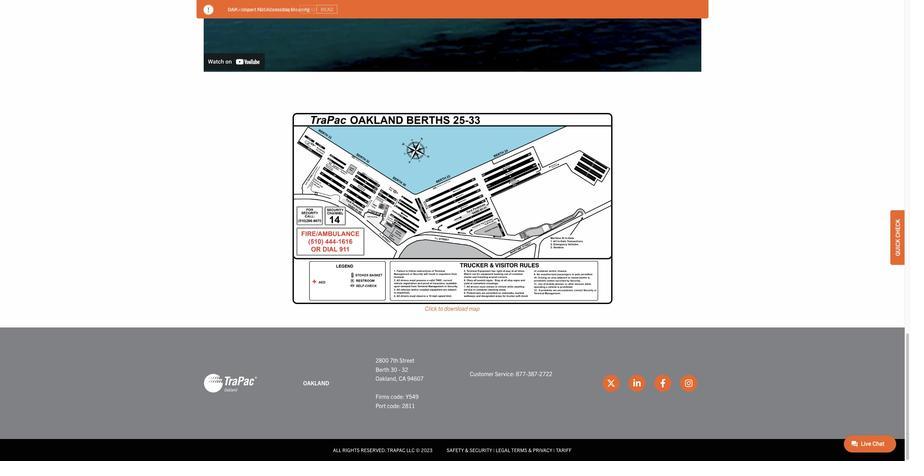Task type: locate. For each thing, give the bounding box(es) containing it.
code: right port
[[387, 402, 401, 410]]

©
[[416, 447, 420, 453]]

-
[[239, 6, 240, 12], [398, 366, 400, 373]]

oakland
[[303, 380, 329, 387]]

0 horizontal spatial read
[[304, 6, 317, 12]]

0 vertical spatial code:
[[391, 393, 404, 400]]

code: up 2811 in the bottom left of the page
[[391, 393, 404, 400]]

1 horizontal spatial -
[[398, 366, 400, 373]]

0 horizontal spatial -
[[239, 6, 240, 12]]

read link
[[300, 5, 321, 14], [317, 5, 338, 14]]

& right terms
[[528, 447, 532, 453]]

ca
[[399, 375, 406, 382]]

1 horizontal spatial |
[[553, 447, 555, 453]]

read link for trapac.com lfd & demurrage
[[300, 5, 321, 14]]

read link for oak - import not accessible meaning
[[317, 5, 338, 14]]

32
[[402, 366, 408, 373]]

2 read link from the left
[[317, 5, 338, 14]]

code:
[[391, 393, 404, 400], [387, 402, 401, 410]]

2811
[[402, 402, 415, 410]]

877-
[[516, 371, 528, 378]]

| left tariff
[[553, 447, 555, 453]]

1 | from the left
[[493, 447, 495, 453]]

& right safety
[[465, 447, 468, 453]]

footer
[[0, 328, 905, 461]]

firms code:  y549 port code:  2811
[[376, 393, 419, 410]]

- right 30
[[398, 366, 400, 373]]

tariff
[[556, 447, 572, 453]]

1 read from the left
[[304, 6, 317, 12]]

oakland,
[[376, 375, 397, 382]]

llc
[[406, 447, 415, 453]]

1 read link from the left
[[300, 5, 321, 14]]

2800
[[376, 357, 389, 364]]

|
[[493, 447, 495, 453], [553, 447, 555, 453]]

trapac.com lfd & demurrage
[[228, 6, 293, 12]]

reserved.
[[361, 447, 386, 453]]

read link right meaning
[[317, 5, 338, 14]]

1 vertical spatial -
[[398, 366, 400, 373]]

| left legal
[[493, 447, 495, 453]]

legal
[[496, 447, 510, 453]]

service:
[[495, 371, 515, 378]]

&
[[264, 6, 268, 12], [465, 447, 468, 453], [528, 447, 532, 453]]

2800 7th street berth 30 - 32 oakland, ca 94607
[[376, 357, 424, 382]]

read right meaning
[[321, 6, 333, 12]]

lfd
[[254, 6, 263, 12]]

read right demurrage
[[304, 6, 317, 12]]

trapac.com
[[228, 6, 253, 12]]

0 horizontal spatial |
[[493, 447, 495, 453]]

2 read from the left
[[321, 6, 333, 12]]

all rights reserved. trapac llc © 2023
[[333, 447, 432, 453]]

oak - import not accessible meaning
[[228, 6, 310, 12]]

terms
[[511, 447, 527, 453]]

trapac
[[387, 447, 405, 453]]

quick check link
[[890, 211, 905, 265]]

all
[[333, 447, 341, 453]]

street
[[399, 357, 414, 364]]

- right "oak"
[[239, 6, 240, 12]]

read
[[304, 6, 317, 12], [321, 6, 333, 12]]

read for oak - import not accessible meaning
[[321, 6, 333, 12]]

& right lfd
[[264, 6, 268, 12]]

0 vertical spatial -
[[239, 6, 240, 12]]

solid image
[[204, 5, 213, 15]]

port
[[376, 402, 386, 410]]

berth
[[376, 366, 389, 373]]

check
[[894, 219, 901, 238]]

rights
[[342, 447, 360, 453]]

read link right demurrage
[[300, 5, 321, 14]]

customer service: 877-387-2722
[[470, 371, 552, 378]]

1 horizontal spatial read
[[321, 6, 333, 12]]



Task type: vqa. For each thing, say whether or not it's contained in the screenshot.
"TraPac Oakland – Park Bare Chassis at B25 Chassis Pit"
no



Task type: describe. For each thing, give the bounding box(es) containing it.
accessible
[[266, 6, 290, 12]]

1 vertical spatial code:
[[387, 402, 401, 410]]

y549
[[406, 393, 419, 400]]

quick
[[894, 239, 901, 256]]

2 horizontal spatial &
[[528, 447, 532, 453]]

firms
[[376, 393, 389, 400]]

privacy
[[533, 447, 552, 453]]

oakland image
[[204, 374, 257, 393]]

30
[[391, 366, 397, 373]]

download
[[444, 305, 468, 312]]

click to download map
[[425, 305, 480, 312]]

click
[[425, 305, 437, 312]]

read for trapac.com lfd & demurrage
[[304, 6, 317, 12]]

- inside '2800 7th street berth 30 - 32 oakland, ca 94607'
[[398, 366, 400, 373]]

safety & security | legal terms & privacy | tariff
[[447, 447, 572, 453]]

meaning
[[291, 6, 310, 12]]

to
[[438, 305, 443, 312]]

safety & security link
[[447, 447, 492, 453]]

1 horizontal spatial &
[[465, 447, 468, 453]]

oak
[[228, 6, 238, 12]]

security
[[470, 447, 492, 453]]

not
[[257, 6, 265, 12]]

0 horizontal spatial &
[[264, 6, 268, 12]]

7th
[[390, 357, 398, 364]]

quick check
[[894, 219, 901, 256]]

import
[[242, 6, 256, 12]]

387-
[[528, 371, 539, 378]]

map
[[469, 305, 480, 312]]

2722
[[539, 371, 552, 378]]

2 | from the left
[[553, 447, 555, 453]]

demurrage
[[269, 6, 293, 12]]

legal terms & privacy link
[[496, 447, 552, 453]]

94607
[[407, 375, 424, 382]]

2023
[[421, 447, 432, 453]]

safety
[[447, 447, 464, 453]]

customer
[[470, 371, 494, 378]]

footer containing 2800 7th street
[[0, 328, 905, 461]]

tariff link
[[556, 447, 572, 453]]

click to download map link
[[425, 305, 480, 312]]



